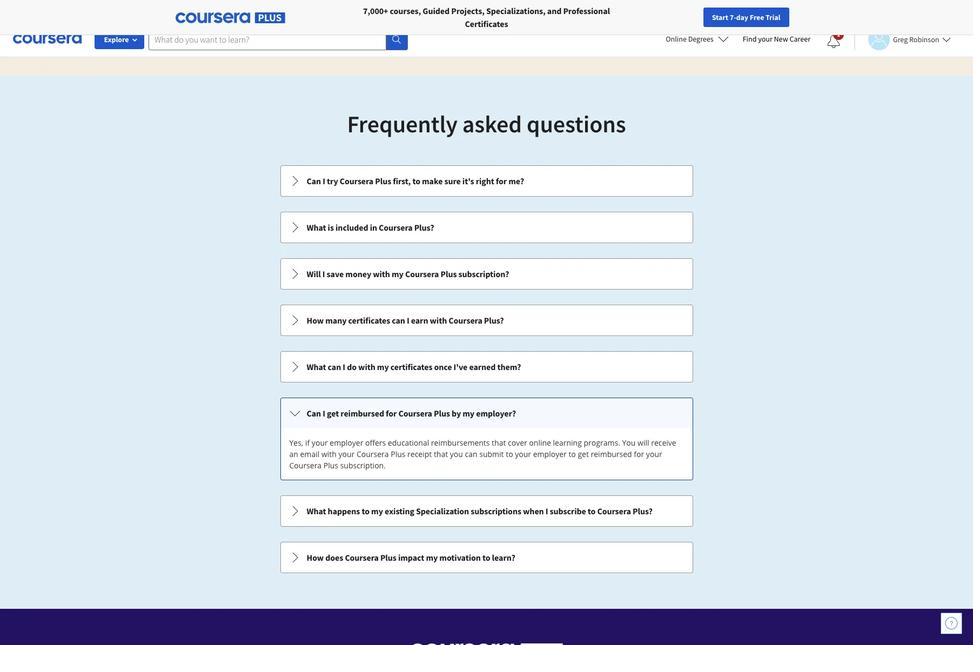 Task type: locate. For each thing, give the bounding box(es) containing it.
1 vertical spatial plus?
[[484, 315, 504, 326]]

can for can i get reimbursed for coursera plus by my employer?
[[307, 408, 321, 419]]

your right 'find'
[[759, 34, 773, 44]]

how inside "dropdown button"
[[307, 315, 324, 326]]

your down cover
[[515, 449, 532, 460]]

me?
[[509, 176, 524, 187]]

reimbursed
[[341, 408, 384, 419], [591, 449, 632, 460]]

2 how from the top
[[307, 553, 324, 563]]

plus inside dropdown button
[[375, 176, 392, 187]]

0 vertical spatial can
[[392, 315, 405, 326]]

universities
[[172, 5, 216, 16]]

with
[[373, 269, 390, 280], [430, 315, 447, 326], [358, 362, 376, 373], [322, 449, 337, 460]]

motivation
[[440, 553, 481, 563]]

1 vertical spatial employer
[[533, 449, 567, 460]]

certificates inside dropdown button
[[391, 362, 433, 373]]

you
[[450, 449, 463, 460]]

0 horizontal spatial that
[[434, 449, 448, 460]]

coursera plus image
[[175, 13, 285, 23], [410, 644, 563, 646]]

you
[[623, 438, 636, 448]]

asked
[[463, 109, 522, 139]]

existing
[[385, 506, 415, 517]]

find your new career
[[743, 34, 811, 44]]

cover
[[508, 438, 528, 448]]

1 vertical spatial can
[[307, 408, 321, 419]]

to inside dropdown button
[[413, 176, 421, 187]]

can left do
[[328, 362, 341, 373]]

reimbursed inside yes, if your employer offers educational reimbursements that cover online learning programs. you will receive an email with your coursera plus receipt that you can submit to your employer to get reimbursed for your coursera plus subscription.
[[591, 449, 632, 460]]

plus left by
[[434, 408, 450, 419]]

0 horizontal spatial reimbursed
[[341, 408, 384, 419]]

find
[[743, 34, 757, 44]]

get inside yes, if your employer offers educational reimbursements that cover online learning programs. you will receive an email with your coursera plus receipt that you can submit to your employer to get reimbursed for your coursera plus subscription.
[[578, 449, 589, 460]]

my for coursera
[[392, 269, 404, 280]]

can inside yes, if your employer offers educational reimbursements that cover online learning programs. you will receive an email with your coursera plus receipt that you can submit to your employer to get reimbursed for your coursera plus subscription.
[[465, 449, 478, 460]]

coursera image
[[13, 30, 82, 48]]

specialization
[[416, 506, 469, 517]]

coursera right subscribe
[[598, 506, 631, 517]]

free
[[750, 12, 765, 22]]

trial
[[766, 12, 781, 22]]

employer up subscription.
[[330, 438, 364, 448]]

1 vertical spatial what
[[307, 362, 326, 373]]

0 vertical spatial employer
[[330, 438, 364, 448]]

can right you at the bottom
[[465, 449, 478, 460]]

1 vertical spatial certificates
[[391, 362, 433, 373]]

coursera right the try
[[340, 176, 374, 187]]

universities link
[[156, 0, 220, 22]]

7,000+
[[363, 5, 388, 16]]

employer?
[[476, 408, 516, 419]]

my right impact
[[426, 553, 438, 563]]

1 horizontal spatial coursera plus image
[[410, 644, 563, 646]]

certificates right many at the left
[[348, 315, 390, 326]]

employer down 'online' on the bottom of the page
[[533, 449, 567, 460]]

0 vertical spatial what
[[307, 222, 326, 233]]

1 can from the top
[[307, 176, 321, 187]]

reimbursements
[[431, 438, 490, 448]]

list containing can i try coursera plus first, to make sure it's right for me?
[[279, 164, 694, 575]]

coursera inside can i get reimbursed for coursera plus by my employer? 'dropdown button'
[[399, 408, 432, 419]]

plus? inside "dropdown button"
[[484, 315, 504, 326]]

it's
[[463, 176, 474, 187]]

0 vertical spatial for
[[496, 176, 507, 187]]

coursera right in
[[379, 222, 413, 233]]

will
[[307, 269, 321, 280]]

i
[[323, 176, 325, 187], [323, 269, 325, 280], [407, 315, 410, 326], [343, 362, 346, 373], [323, 408, 325, 419], [546, 506, 548, 517]]

1 horizontal spatial for
[[496, 176, 507, 187]]

coursera inside will i save money with my coursera plus subscription? dropdown button
[[405, 269, 439, 280]]

your up subscription.
[[339, 449, 355, 460]]

coursera inside how many certificates can i earn with coursera plus? "dropdown button"
[[449, 315, 483, 326]]

with inside yes, if your employer offers educational reimbursements that cover online learning programs. you will receive an email with your coursera plus receipt that you can submit to your employer to get reimbursed for your coursera plus subscription.
[[322, 449, 337, 460]]

how left does
[[307, 553, 324, 563]]

0 vertical spatial can
[[307, 176, 321, 187]]

for left "me?"
[[496, 176, 507, 187]]

save
[[327, 269, 344, 280]]

2 vertical spatial what
[[307, 506, 326, 517]]

coursera up earn at the left of page
[[405, 269, 439, 280]]

1 what from the top
[[307, 222, 326, 233]]

can inside dropdown button
[[307, 176, 321, 187]]

is
[[328, 222, 334, 233]]

what left happens
[[307, 506, 326, 517]]

my left existing
[[371, 506, 383, 517]]

plus left subscription.
[[324, 461, 338, 471]]

coursera up educational
[[399, 408, 432, 419]]

governments
[[247, 5, 296, 16]]

that left you at the bottom
[[434, 449, 448, 460]]

0 horizontal spatial for
[[386, 408, 397, 419]]

my
[[392, 269, 404, 280], [377, 362, 389, 373], [463, 408, 475, 419], [371, 506, 383, 517], [426, 553, 438, 563]]

1 vertical spatial can
[[328, 362, 341, 373]]

can up if
[[307, 408, 321, 419]]

2 horizontal spatial plus?
[[633, 506, 653, 517]]

plus?
[[415, 222, 434, 233], [484, 315, 504, 326], [633, 506, 653, 517]]

coursera down the email
[[290, 461, 322, 471]]

email
[[300, 449, 320, 460]]

for down will at bottom right
[[634, 449, 645, 460]]

can i try coursera plus first, to make sure it's right for me? button
[[281, 166, 693, 196]]

i inside "dropdown button"
[[407, 315, 410, 326]]

0 horizontal spatial can
[[328, 362, 341, 373]]

0 vertical spatial reimbursed
[[341, 408, 384, 419]]

my right money
[[392, 269, 404, 280]]

1
[[837, 30, 841, 38]]

1 horizontal spatial get
[[578, 449, 589, 460]]

2 horizontal spatial for
[[634, 449, 645, 460]]

0 vertical spatial coursera plus image
[[175, 13, 285, 23]]

0 horizontal spatial get
[[327, 408, 339, 419]]

2 can from the top
[[307, 408, 321, 419]]

can
[[392, 315, 405, 326], [328, 362, 341, 373], [465, 449, 478, 460]]

plus left first,
[[375, 176, 392, 187]]

for
[[496, 176, 507, 187], [386, 408, 397, 419], [634, 449, 645, 460]]

0 horizontal spatial plus?
[[415, 222, 434, 233]]

what left do
[[307, 362, 326, 373]]

how
[[307, 315, 324, 326], [307, 553, 324, 563]]

get
[[327, 408, 339, 419], [578, 449, 589, 460]]

can inside 'dropdown button'
[[307, 408, 321, 419]]

coursera right does
[[345, 553, 379, 563]]

first,
[[393, 176, 411, 187]]

3 what from the top
[[307, 506, 326, 517]]

with right the email
[[322, 449, 337, 460]]

how left many at the left
[[307, 315, 324, 326]]

coursera
[[340, 176, 374, 187], [379, 222, 413, 233], [405, 269, 439, 280], [449, 315, 483, 326], [399, 408, 432, 419], [357, 449, 389, 460], [290, 461, 322, 471], [598, 506, 631, 517], [345, 553, 379, 563]]

earn
[[411, 315, 428, 326]]

certificates
[[348, 315, 390, 326], [391, 362, 433, 373]]

can
[[307, 176, 321, 187], [307, 408, 321, 419]]

included
[[336, 222, 368, 233]]

list
[[279, 164, 694, 575]]

explore button
[[95, 30, 144, 49]]

plus down educational
[[391, 449, 406, 460]]

will i save money with my coursera plus subscription?
[[307, 269, 509, 280]]

your down receive
[[647, 449, 663, 460]]

that up submit
[[492, 438, 506, 448]]

1 vertical spatial how
[[307, 553, 324, 563]]

career
[[790, 34, 811, 44]]

1 how from the top
[[307, 315, 324, 326]]

can inside what can i do with my certificates once i've earned them? dropdown button
[[328, 362, 341, 373]]

can i try coursera plus first, to make sure it's right for me?
[[307, 176, 524, 187]]

0 vertical spatial plus?
[[415, 222, 434, 233]]

my right do
[[377, 362, 389, 373]]

1 horizontal spatial employer
[[533, 449, 567, 460]]

2 vertical spatial can
[[465, 449, 478, 460]]

reimbursed down programs.
[[591, 449, 632, 460]]

what left "is"
[[307, 222, 326, 233]]

will
[[638, 438, 650, 448]]

my right by
[[463, 408, 475, 419]]

offers
[[366, 438, 386, 448]]

how for how many certificates can i earn with coursera plus?
[[307, 315, 324, 326]]

1 horizontal spatial can
[[392, 315, 405, 326]]

2 what from the top
[[307, 362, 326, 373]]

for governments
[[233, 5, 296, 16]]

for inside dropdown button
[[496, 176, 507, 187]]

What do you want to learn? text field
[[149, 28, 387, 50]]

0 vertical spatial get
[[327, 408, 339, 419]]

0 vertical spatial that
[[492, 438, 506, 448]]

None search field
[[149, 28, 408, 50]]

to right first,
[[413, 176, 421, 187]]

in
[[370, 222, 377, 233]]

what
[[307, 222, 326, 233], [307, 362, 326, 373], [307, 506, 326, 517]]

0 vertical spatial certificates
[[348, 315, 390, 326]]

1 vertical spatial reimbursed
[[591, 449, 632, 460]]

banner navigation
[[9, 0, 304, 22]]

certificates left once
[[391, 362, 433, 373]]

reimbursed inside 'dropdown button'
[[341, 408, 384, 419]]

subscriptions
[[471, 506, 522, 517]]

greg
[[894, 34, 908, 44]]

0 vertical spatial how
[[307, 315, 324, 326]]

2 horizontal spatial can
[[465, 449, 478, 460]]

what for what happens to my existing specialization subscriptions when i subscribe to coursera plus?
[[307, 506, 326, 517]]

subscription?
[[459, 269, 509, 280]]

start 7-day free trial button
[[704, 8, 790, 27]]

with right earn at the left of page
[[430, 315, 447, 326]]

coursera inside what is included in coursera plus? dropdown button
[[379, 222, 413, 233]]

can left earn at the left of page
[[392, 315, 405, 326]]

1 vertical spatial for
[[386, 408, 397, 419]]

plus left impact
[[381, 553, 397, 563]]

yes, if your employer offers educational reimbursements that cover online learning programs. you will receive an email with your coursera plus receipt that you can submit to your employer to get reimbursed for your coursera plus subscription.
[[290, 438, 677, 471]]

2 vertical spatial for
[[634, 449, 645, 460]]

yes,
[[290, 438, 303, 448]]

show notifications image
[[828, 35, 841, 48]]

learn?
[[492, 553, 516, 563]]

1 horizontal spatial plus?
[[484, 315, 504, 326]]

what for what can i do with my certificates once i've earned them?
[[307, 362, 326, 373]]

my for certificates
[[377, 362, 389, 373]]

once
[[434, 362, 452, 373]]

your
[[759, 34, 773, 44], [312, 438, 328, 448], [339, 449, 355, 460], [515, 449, 532, 460], [647, 449, 663, 460]]

new
[[775, 34, 789, 44]]

coursera right earn at the left of page
[[449, 315, 483, 326]]

programs.
[[584, 438, 621, 448]]

receipt
[[408, 449, 432, 460]]

reimbursed up offers
[[341, 408, 384, 419]]

plus left subscription?
[[441, 269, 457, 280]]

subscription.
[[340, 461, 386, 471]]

1 vertical spatial get
[[578, 449, 589, 460]]

what can i do with my certificates once i've earned them?
[[307, 362, 521, 373]]

online degrees
[[666, 34, 714, 44]]

1 horizontal spatial reimbursed
[[591, 449, 632, 460]]

can left the try
[[307, 176, 321, 187]]

for up offers
[[386, 408, 397, 419]]

coursera inside can i try coursera plus first, to make sure it's right for me? dropdown button
[[340, 176, 374, 187]]

how inside dropdown button
[[307, 553, 324, 563]]

them?
[[498, 362, 521, 373]]



Task type: describe. For each thing, give the bounding box(es) containing it.
how does coursera plus impact my motivation to learn?
[[307, 553, 516, 563]]

can i get reimbursed for coursera plus by my employer? button
[[281, 398, 693, 429]]

greg robinson button
[[855, 28, 952, 50]]

can inside how many certificates can i earn with coursera plus? "dropdown button"
[[392, 315, 405, 326]]

subscribe
[[550, 506, 586, 517]]

with right money
[[373, 269, 390, 280]]

for
[[233, 5, 245, 16]]

do
[[347, 362, 357, 373]]

can for can i try coursera plus first, to make sure it's right for me?
[[307, 176, 321, 187]]

if
[[305, 438, 310, 448]]

i inside 'dropdown button'
[[323, 408, 325, 419]]

will i save money with my coursera plus subscription? button
[[281, 259, 693, 289]]

to down cover
[[506, 449, 513, 460]]

frequently
[[347, 109, 458, 139]]

what is included in coursera plus?
[[307, 222, 434, 233]]

for inside 'dropdown button'
[[386, 408, 397, 419]]

1 vertical spatial that
[[434, 449, 448, 460]]

does
[[326, 553, 343, 563]]

make
[[422, 176, 443, 187]]

plus inside 'dropdown button'
[[434, 408, 450, 419]]

to left learn?
[[483, 553, 491, 563]]

what can i do with my certificates once i've earned them? button
[[281, 352, 693, 382]]

can i get reimbursed for coursera plus by my employer?
[[307, 408, 516, 419]]

learning
[[553, 438, 582, 448]]

your right if
[[312, 438, 328, 448]]

7-
[[730, 12, 737, 22]]

start
[[712, 12, 729, 22]]

i inside dropdown button
[[323, 176, 325, 187]]

an
[[290, 449, 298, 460]]

receive
[[652, 438, 677, 448]]

sure
[[445, 176, 461, 187]]

guided
[[423, 5, 450, 16]]

start 7-day free trial
[[712, 12, 781, 22]]

educational
[[388, 438, 429, 448]]

my for motivation
[[426, 553, 438, 563]]

with right do
[[358, 362, 376, 373]]

with inside "dropdown button"
[[430, 315, 447, 326]]

how for how does coursera plus impact my motivation to learn?
[[307, 553, 324, 563]]

to right happens
[[362, 506, 370, 517]]

how many certificates can i earn with coursera plus? button
[[281, 305, 693, 336]]

frequently asked questions
[[347, 109, 626, 139]]

money
[[346, 269, 372, 280]]

1 horizontal spatial that
[[492, 438, 506, 448]]

what is included in coursera plus? button
[[281, 212, 693, 243]]

what happens to my existing specialization subscriptions when i subscribe to coursera plus? button
[[281, 496, 693, 527]]

explore
[[104, 35, 129, 44]]

impact
[[398, 553, 425, 563]]

submit
[[480, 449, 504, 460]]

online degrees button
[[658, 27, 738, 51]]

1 vertical spatial coursera plus image
[[410, 644, 563, 646]]

how does coursera plus impact my motivation to learn? button
[[281, 543, 693, 573]]

earned
[[469, 362, 496, 373]]

greg robinson
[[894, 34, 940, 44]]

certificates
[[465, 18, 508, 29]]

degrees
[[689, 34, 714, 44]]

specializations,
[[487, 5, 546, 16]]

projects,
[[452, 5, 485, 16]]

to right subscribe
[[588, 506, 596, 517]]

professional
[[564, 5, 610, 16]]

coursera inside "how does coursera plus impact my motivation to learn?" dropdown button
[[345, 553, 379, 563]]

when
[[523, 506, 544, 517]]

right
[[476, 176, 495, 187]]

happens
[[328, 506, 360, 517]]

online
[[530, 438, 551, 448]]

0 horizontal spatial coursera plus image
[[175, 13, 285, 23]]

try
[[327, 176, 338, 187]]

my inside 'dropdown button'
[[463, 408, 475, 419]]

questions
[[527, 109, 626, 139]]

robinson
[[910, 34, 940, 44]]

0 horizontal spatial employer
[[330, 438, 364, 448]]

many
[[326, 315, 347, 326]]

find your new career link
[[738, 32, 816, 46]]

by
[[452, 408, 461, 419]]

for inside yes, if your employer offers educational reimbursements that cover online learning programs. you will receive an email with your coursera plus receipt that you can submit to your employer to get reimbursed for your coursera plus subscription.
[[634, 449, 645, 460]]

certificates inside "dropdown button"
[[348, 315, 390, 326]]

help center image
[[946, 617, 959, 630]]

how many certificates can i earn with coursera plus?
[[307, 315, 504, 326]]

what for what is included in coursera plus?
[[307, 222, 326, 233]]

2 vertical spatial plus?
[[633, 506, 653, 517]]

1 button
[[819, 29, 849, 55]]

coursera down offers
[[357, 449, 389, 460]]

courses,
[[390, 5, 421, 16]]

get inside can i get reimbursed for coursera plus by my employer? 'dropdown button'
[[327, 408, 339, 419]]

online
[[666, 34, 687, 44]]

to down learning
[[569, 449, 576, 460]]

coursera inside 'what happens to my existing specialization subscriptions when i subscribe to coursera plus?' dropdown button
[[598, 506, 631, 517]]



Task type: vqa. For each thing, say whether or not it's contained in the screenshot.
the bottommost End
no



